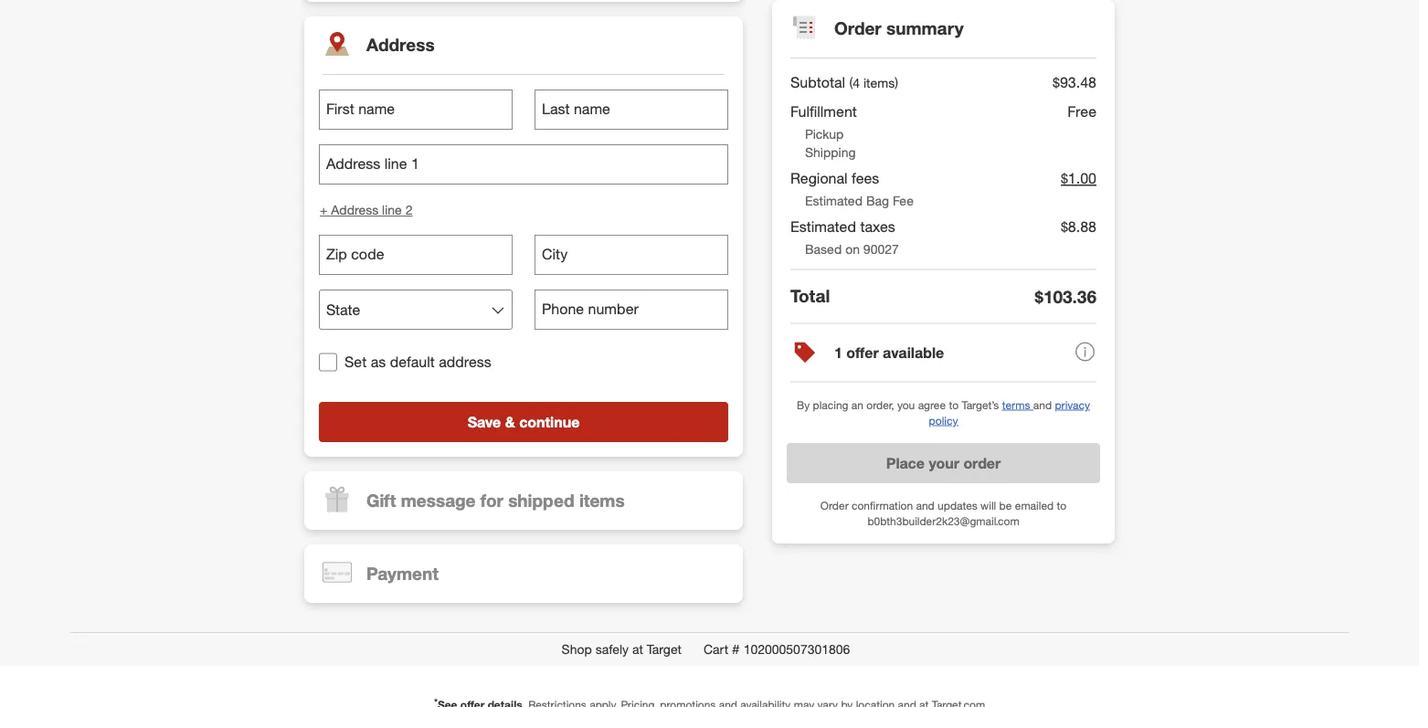 Task type: locate. For each thing, give the bounding box(es) containing it.
updates
[[938, 499, 978, 513]]

(4
[[850, 75, 860, 91]]

and
[[1034, 398, 1052, 412], [916, 499, 935, 513]]

order
[[835, 18, 882, 39], [821, 499, 849, 513]]

save & continue button
[[319, 402, 729, 442]]

estimated for estimated taxes
[[791, 218, 857, 235]]

to up policy
[[949, 398, 959, 412]]

1
[[835, 344, 843, 362]]

fulfillment
[[791, 103, 857, 121]]

shop safely at target
[[562, 642, 682, 658]]

order
[[964, 454, 1001, 472]]

terms
[[1002, 398, 1031, 412]]

pickup shipping
[[805, 126, 856, 160]]

$1.00 button
[[1061, 165, 1097, 192]]

subtotal (4 items)
[[791, 73, 899, 91]]

1 vertical spatial and
[[916, 499, 935, 513]]

estimated up based
[[791, 218, 857, 235]]

0 horizontal spatial to
[[949, 398, 959, 412]]

0 vertical spatial address
[[367, 34, 435, 55]]

fees
[[852, 169, 880, 187]]

1 horizontal spatial to
[[1057, 499, 1067, 513]]

policy
[[929, 414, 958, 428]]

you
[[898, 398, 915, 412]]

based on 90027
[[805, 241, 899, 257]]

$103.36
[[1035, 286, 1097, 307]]

estimated
[[805, 192, 863, 208], [791, 218, 857, 235]]

0 vertical spatial order
[[835, 18, 882, 39]]

0 horizontal spatial and
[[916, 499, 935, 513]]

estimated down regional fees
[[805, 192, 863, 208]]

confirmation
[[852, 499, 913, 513]]

message
[[401, 490, 476, 511]]

continue
[[519, 413, 580, 431]]

save
[[468, 413, 501, 431]]

and inside order confirmation and updates will be emailed to b0bth3builder2k23@gmail.com
[[916, 499, 935, 513]]

address
[[367, 34, 435, 55], [331, 202, 379, 218]]

1 vertical spatial to
[[1057, 499, 1067, 513]]

emailed
[[1015, 499, 1054, 513]]

and right terms
[[1034, 398, 1052, 412]]

by placing an order, you agree to target's terms and
[[797, 398, 1055, 412]]

None text field
[[319, 90, 513, 130], [535, 235, 729, 275], [319, 90, 513, 130], [535, 235, 729, 275]]

+ address line 2 link
[[319, 200, 414, 220]]

safely
[[596, 642, 629, 658]]

for
[[481, 490, 504, 511]]

Set as default address checkbox
[[319, 353, 337, 371]]

and up b0bth3builder2k23@gmail.com
[[916, 499, 935, 513]]

taxes
[[861, 218, 896, 235]]

based
[[805, 241, 842, 257]]

to
[[949, 398, 959, 412], [1057, 499, 1067, 513]]

be
[[1000, 499, 1012, 513]]

1 vertical spatial order
[[821, 499, 849, 513]]

terms link
[[1002, 398, 1034, 412]]

offer
[[847, 344, 879, 362]]

None text field
[[535, 90, 729, 130], [319, 144, 729, 185], [535, 90, 729, 130], [319, 144, 729, 185]]

an
[[852, 398, 864, 412]]

estimated for estimated bag fee
[[805, 192, 863, 208]]

order inside order confirmation and updates will be emailed to b0bth3builder2k23@gmail.com
[[821, 499, 849, 513]]

save & continue
[[468, 413, 580, 431]]

line
[[382, 202, 402, 218]]

None telephone field
[[535, 290, 729, 330]]

shop
[[562, 642, 592, 658]]

estimated bag fee
[[805, 192, 914, 208]]

0 vertical spatial and
[[1034, 398, 1052, 412]]

to inside order confirmation and updates will be emailed to b0bth3builder2k23@gmail.com
[[1057, 499, 1067, 513]]

order up (4
[[835, 18, 882, 39]]

order left confirmation
[[821, 499, 849, 513]]

cart # 102000507301806
[[704, 642, 850, 658]]

0 vertical spatial estimated
[[805, 192, 863, 208]]

placing
[[813, 398, 849, 412]]

None telephone field
[[319, 235, 513, 275]]

at
[[632, 642, 643, 658]]

subtotal
[[791, 73, 846, 91]]

bag
[[866, 192, 889, 208]]

target's
[[962, 398, 999, 412]]

regional fees
[[791, 169, 880, 187]]

1 vertical spatial estimated
[[791, 218, 857, 235]]

to right emailed
[[1057, 499, 1067, 513]]

+ address line 2
[[320, 202, 413, 218]]

1 vertical spatial address
[[331, 202, 379, 218]]

order summary
[[835, 18, 964, 39]]



Task type: describe. For each thing, give the bounding box(es) containing it.
privacy policy link
[[929, 398, 1090, 428]]

order confirmation and updates will be emailed to b0bth3builder2k23@gmail.com
[[821, 499, 1067, 528]]

place your order
[[886, 454, 1001, 472]]

90027
[[864, 241, 899, 257]]

available
[[883, 344, 944, 362]]

order for order confirmation and updates will be emailed to b0bth3builder2k23@gmail.com
[[821, 499, 849, 513]]

on
[[846, 241, 860, 257]]

0 vertical spatial to
[[949, 398, 959, 412]]

102000507301806
[[744, 642, 850, 658]]

payment
[[367, 563, 439, 584]]

shipped
[[508, 490, 575, 511]]

privacy
[[1055, 398, 1090, 412]]

place your order button
[[787, 443, 1101, 483]]

set as default address
[[345, 353, 492, 371]]

place
[[886, 454, 925, 472]]

#
[[732, 642, 740, 658]]

1 offer available
[[835, 344, 944, 362]]

b0bth3builder2k23@gmail.com
[[868, 515, 1020, 528]]

agree
[[918, 398, 946, 412]]

1 offer available button
[[791, 324, 1097, 383]]

&
[[505, 413, 515, 431]]

target
[[647, 642, 682, 658]]

+
[[320, 202, 328, 218]]

*
[[434, 696, 438, 707]]

estimated taxes
[[791, 218, 896, 235]]

free
[[1068, 103, 1097, 121]]

* link
[[434, 695, 986, 708]]

gift
[[367, 490, 396, 511]]

$8.88
[[1061, 218, 1097, 235]]

regional
[[791, 169, 848, 187]]

your
[[929, 454, 960, 472]]

items)
[[864, 75, 899, 91]]

will
[[981, 499, 997, 513]]

order for order summary
[[835, 18, 882, 39]]

2
[[406, 202, 413, 218]]

1 horizontal spatial and
[[1034, 398, 1052, 412]]

$93.48
[[1053, 73, 1097, 91]]

$1.00
[[1061, 169, 1097, 187]]

pickup
[[805, 126, 844, 142]]

address
[[439, 353, 492, 371]]

default
[[390, 353, 435, 371]]

gift message for shipped items
[[367, 490, 625, 511]]

cart
[[704, 642, 729, 658]]

privacy policy
[[929, 398, 1090, 428]]

total
[[791, 286, 830, 307]]

set
[[345, 353, 367, 371]]

items
[[579, 490, 625, 511]]

order,
[[867, 398, 895, 412]]

as
[[371, 353, 386, 371]]

fee
[[893, 192, 914, 208]]

summary
[[887, 18, 964, 39]]

shipping
[[805, 144, 856, 160]]

by
[[797, 398, 810, 412]]



Task type: vqa. For each thing, say whether or not it's contained in the screenshot.
'Estimated' to the bottom
yes



